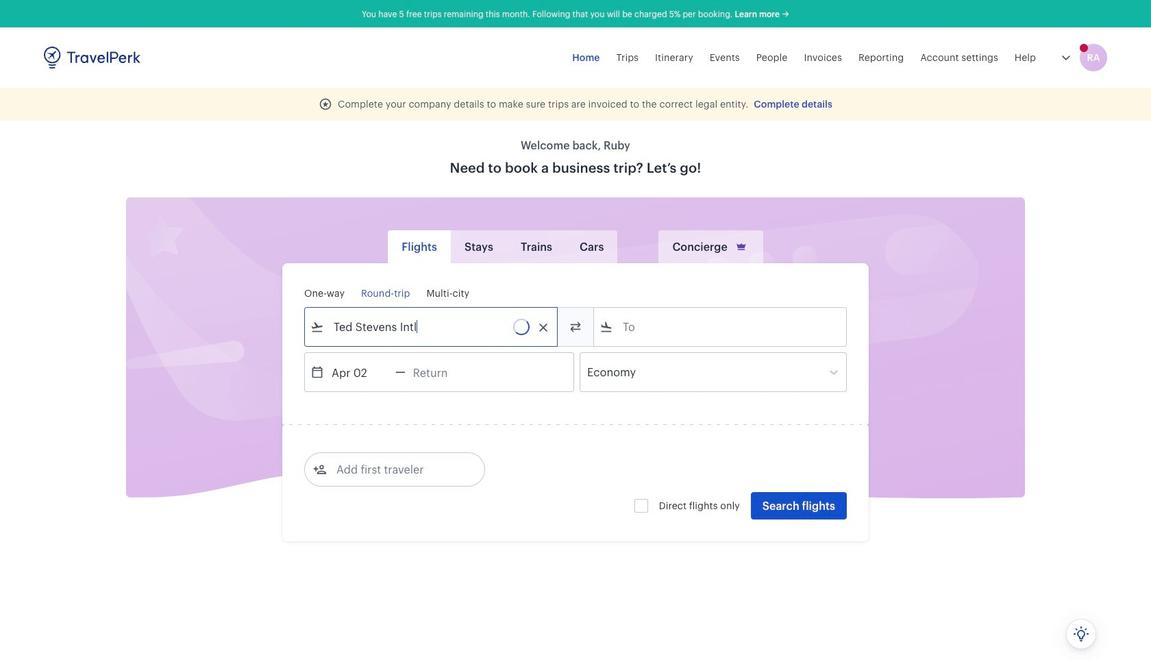 Task type: describe. For each thing, give the bounding box(es) containing it.
Add first traveler search field
[[327, 459, 470, 481]]

Return text field
[[406, 353, 477, 391]]

From search field
[[324, 316, 540, 338]]



Task type: locate. For each thing, give the bounding box(es) containing it.
Depart text field
[[324, 353, 396, 391]]

To search field
[[614, 316, 829, 338]]



